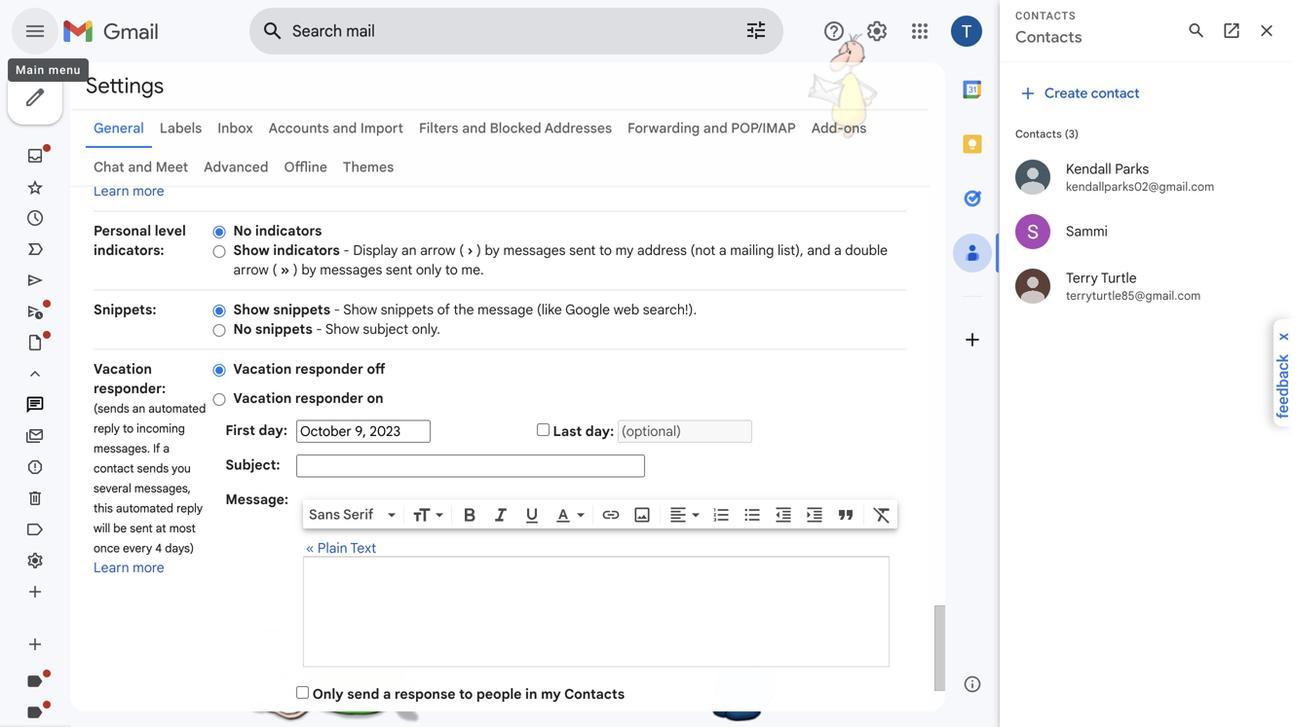 Task type: locate. For each thing, give the bounding box(es) containing it.
main menu image
[[23, 19, 47, 43]]

indicators up »
[[273, 242, 340, 259]]

my right in
[[541, 687, 561, 704]]

Vacation responder on radio
[[213, 393, 226, 407]]

reply
[[94, 422, 120, 437], [176, 502, 203, 516]]

to left address at the top of page
[[599, 242, 612, 259]]

to left people
[[459, 687, 473, 704]]

0 vertical spatial indicators
[[255, 223, 322, 240]]

sent down display an arrow ( › on the top left
[[386, 262, 412, 279]]

serif
[[343, 507, 374, 524]]

snippets up only.
[[381, 302, 434, 319]]

forwarding and pop/imap link
[[628, 120, 796, 137]]

2 horizontal spatial -
[[343, 242, 350, 259]]

my left address at the top of page
[[615, 242, 634, 259]]

day: right last
[[585, 423, 614, 440]]

0 vertical spatial sent
[[569, 242, 596, 259]]

sans
[[309, 507, 340, 524]]

- left display
[[343, 242, 350, 259]]

reply down (sends
[[94, 422, 120, 437]]

1 horizontal spatial an
[[401, 242, 417, 259]]

messages down display
[[320, 262, 382, 279]]

ons
[[844, 120, 867, 137]]

1 vertical spatial sent
[[386, 262, 412, 279]]

message:
[[226, 492, 288, 509]]

no right no indicators radio
[[233, 223, 252, 240]]

(not
[[690, 242, 716, 259]]

1 horizontal spatial -
[[334, 302, 340, 319]]

filters and blocked addresses
[[419, 120, 612, 137]]

)
[[477, 242, 481, 259], [293, 262, 298, 279]]

Only send a response to people in my Contacts checkbox
[[296, 687, 309, 700]]

advanced link
[[204, 159, 268, 176]]

1 learn more link from the top
[[94, 183, 164, 200]]

Vacation responder text field
[[304, 568, 889, 657]]

- up no snippets - show subject only.
[[334, 302, 340, 319]]

automated
[[148, 402, 206, 417], [116, 502, 173, 516]]

0 horizontal spatial (
[[272, 262, 277, 279]]

2 horizontal spatial sent
[[569, 242, 596, 259]]

2 responder from the top
[[295, 390, 363, 407]]

1 horizontal spatial messages
[[503, 242, 566, 259]]

0 vertical spatial learn
[[94, 183, 129, 200]]

vacation for vacation responder: (sends an automated reply to incoming messages. if a contact sends you several messages, this automated reply will be sent at most once every 4 days) learn more
[[94, 361, 152, 378]]

bold ‪(⌘b)‬ image
[[460, 506, 479, 525]]

0 horizontal spatial -
[[316, 321, 322, 338]]

messages up (like
[[503, 242, 566, 259]]

indicators:
[[94, 242, 164, 259]]

an inside vacation responder: (sends an automated reply to incoming messages. if a contact sends you several messages, this automated reply will be sent at most once every 4 days) learn more
[[132, 402, 145, 417]]

0 horizontal spatial messages
[[320, 262, 382, 279]]

google
[[565, 302, 610, 319]]

only
[[312, 687, 344, 704]]

my
[[615, 242, 634, 259], [541, 687, 561, 704]]

›
[[467, 242, 473, 259]]

1 vertical spatial learn
[[94, 560, 129, 577]]

sent inside ) by messages sent to my address (not a mailing list), and a double arrow (
[[569, 242, 596, 259]]

) inside ) by messages sent to my address (not a mailing list), and a double arrow (
[[477, 242, 481, 259]]

responder
[[295, 361, 363, 378], [295, 390, 363, 407]]

1 horizontal spatial )
[[477, 242, 481, 259]]

snippets up vacation responder off in the left of the page
[[255, 321, 313, 338]]

0 horizontal spatial my
[[541, 687, 561, 704]]

add-ons
[[812, 120, 867, 137]]

contact
[[94, 462, 134, 477]]

show indicators -
[[233, 242, 353, 259]]

insert image image
[[632, 506, 652, 525]]

0 vertical spatial no
[[233, 223, 252, 240]]

sent left at
[[130, 522, 153, 536]]

0 vertical spatial an
[[401, 242, 417, 259]]

subject
[[363, 321, 409, 338]]

( left ›
[[459, 242, 464, 259]]

0 vertical spatial (
[[459, 242, 464, 259]]

snippets for show subject only.
[[255, 321, 313, 338]]

1 vertical spatial )
[[293, 262, 298, 279]]

an up only
[[401, 242, 417, 259]]

no
[[233, 223, 252, 240], [233, 321, 252, 338]]

automated up at
[[116, 502, 173, 516]]

1 horizontal spatial reply
[[176, 502, 203, 516]]

snippets up no snippets - show subject only.
[[273, 302, 330, 319]]

sent
[[569, 242, 596, 259], [386, 262, 412, 279], [130, 522, 153, 536]]

last day:
[[553, 423, 614, 440]]

a right send
[[383, 687, 391, 704]]

vacation responder off
[[233, 361, 385, 378]]

) right »
[[293, 262, 298, 279]]

Last day: checkbox
[[537, 424, 550, 437]]

Last day: text field
[[618, 421, 752, 443]]

vacation up first day: at the bottom left of page
[[233, 390, 292, 407]]

and for chat
[[128, 159, 152, 176]]

and left import
[[333, 120, 357, 137]]

day: right first
[[259, 422, 287, 439]]

1 vertical spatial no
[[233, 321, 252, 338]]

to left me.
[[445, 262, 458, 279]]

learn more link down chat and meet link on the top left
[[94, 183, 164, 200]]

1 vertical spatial (
[[272, 262, 277, 279]]

every
[[123, 542, 152, 556]]

0 vertical spatial my
[[615, 242, 634, 259]]

0 vertical spatial reply
[[94, 422, 120, 437]]

arrow
[[420, 242, 456, 259], [233, 262, 269, 279]]

automated up incoming
[[148, 402, 206, 417]]

chat
[[94, 159, 124, 176]]

learn down chat
[[94, 183, 129, 200]]

and right filters
[[462, 120, 486, 137]]

0 horizontal spatial day:
[[259, 422, 287, 439]]

learn down once
[[94, 560, 129, 577]]

1 horizontal spatial my
[[615, 242, 634, 259]]

search!).
[[643, 302, 697, 319]]

0 horizontal spatial an
[[132, 402, 145, 417]]

reply up most
[[176, 502, 203, 516]]

responder down vacation responder off in the left of the page
[[295, 390, 363, 407]]

2 vertical spatial sent
[[130, 522, 153, 536]]

Subject text field
[[296, 455, 645, 478]]

indicators
[[255, 223, 322, 240], [273, 242, 340, 259]]

off
[[367, 361, 385, 378]]

(
[[459, 242, 464, 259], [272, 262, 277, 279]]

Search mail text field
[[292, 21, 690, 41]]

by right »
[[301, 262, 316, 279]]

0 vertical spatial learn more link
[[94, 183, 164, 200]]

0 vertical spatial more
[[133, 183, 164, 200]]

vacation responder on
[[233, 390, 384, 407]]

0 horizontal spatial sent
[[130, 522, 153, 536]]

sent up google
[[569, 242, 596, 259]]

tab list
[[945, 62, 1000, 658]]

1 vertical spatial an
[[132, 402, 145, 417]]

None search field
[[249, 8, 784, 55]]

Vacation responder off radio
[[213, 363, 226, 378]]

filters and blocked addresses link
[[419, 120, 612, 137]]

- for display an arrow (
[[343, 242, 350, 259]]

1 vertical spatial reply
[[176, 502, 203, 516]]

1 vertical spatial my
[[541, 687, 561, 704]]

side panel section
[[945, 62, 1000, 712]]

1 vertical spatial learn more link
[[94, 560, 164, 577]]

0 vertical spatial responder
[[295, 361, 363, 378]]

1 more from the top
[[133, 183, 164, 200]]

import
[[360, 120, 403, 137]]

First day: text field
[[296, 421, 431, 443]]

snippets:
[[94, 302, 156, 319]]

show snippets - show snippets of the message (like google web search!).
[[233, 302, 697, 319]]

1 horizontal spatial sent
[[386, 262, 412, 279]]

2 vertical spatial -
[[316, 321, 322, 338]]

an
[[401, 242, 417, 259], [132, 402, 145, 417]]

0 vertical spatial -
[[343, 242, 350, 259]]

underline ‪(⌘u)‬ image
[[522, 507, 542, 526]]

only
[[416, 262, 442, 279]]

vacation up responder:
[[94, 361, 152, 378]]

by
[[485, 242, 500, 259], [301, 262, 316, 279]]

no snippets - show subject only.
[[233, 321, 440, 338]]

no indicators
[[233, 223, 322, 240]]

vacation
[[94, 361, 152, 378], [233, 361, 292, 378], [233, 390, 292, 407]]

responder up vacation responder on
[[295, 361, 363, 378]]

-
[[343, 242, 350, 259], [334, 302, 340, 319], [316, 321, 322, 338]]

1 no from the top
[[233, 223, 252, 240]]

« plain text
[[306, 540, 376, 557]]

1 horizontal spatial arrow
[[420, 242, 456, 259]]

and left the pop/imap
[[703, 120, 728, 137]]

people
[[476, 687, 522, 704]]

indent less ‪(⌘[)‬ image
[[774, 506, 793, 525]]

0 vertical spatial by
[[485, 242, 500, 259]]

by right ›
[[485, 242, 500, 259]]

a right if
[[163, 442, 170, 457]]

and right list),
[[807, 242, 831, 259]]

1 responder from the top
[[295, 361, 363, 378]]

arrow left »
[[233, 262, 269, 279]]

1 horizontal spatial by
[[485, 242, 500, 259]]

to up messages.
[[123, 422, 134, 437]]

show left subject
[[325, 321, 359, 338]]

address
[[637, 242, 687, 259]]

more down 4
[[133, 560, 164, 577]]

2 more from the top
[[133, 560, 164, 577]]

sent inside vacation responder: (sends an automated reply to incoming messages. if a contact sends you several messages, this automated reply will be sent at most once every 4 days) learn more
[[130, 522, 153, 536]]

learn inside vacation responder: (sends an automated reply to incoming messages. if a contact sends you several messages, this automated reply will be sent at most once every 4 days) learn more
[[94, 560, 129, 577]]

a left double
[[834, 242, 842, 259]]

main
[[16, 63, 45, 77]]

general
[[94, 120, 144, 137]]

indicators for no
[[255, 223, 322, 240]]

1 horizontal spatial day:
[[585, 423, 614, 440]]

1 vertical spatial indicators
[[273, 242, 340, 259]]

messages
[[503, 242, 566, 259], [320, 262, 382, 279]]

2 no from the top
[[233, 321, 252, 338]]

Show snippets radio
[[213, 304, 226, 318]]

1 horizontal spatial (
[[459, 242, 464, 259]]

0 horizontal spatial arrow
[[233, 262, 269, 279]]

formatting options toolbar
[[303, 500, 898, 529]]

0 horizontal spatial by
[[301, 262, 316, 279]]

an down responder:
[[132, 402, 145, 417]]

double
[[845, 242, 888, 259]]

) right ›
[[477, 242, 481, 259]]

0 vertical spatial messages
[[503, 242, 566, 259]]

a right (not
[[719, 242, 727, 259]]

labels
[[160, 120, 202, 137]]

personal level indicators:
[[94, 223, 186, 259]]

1 vertical spatial arrow
[[233, 262, 269, 279]]

1 vertical spatial responder
[[295, 390, 363, 407]]

2 learn from the top
[[94, 560, 129, 577]]

snippets for show snippets of the message (like google web search!).
[[273, 302, 330, 319]]

sans serif option
[[305, 506, 384, 525]]

bulleted list ‪(⌘⇧8)‬ image
[[743, 506, 762, 525]]

no for no snippets - show subject only.
[[233, 321, 252, 338]]

sends
[[137, 462, 169, 477]]

and up learn more at the top left of the page
[[128, 159, 152, 176]]

no for no indicators
[[233, 223, 252, 240]]

vacation inside vacation responder: (sends an automated reply to incoming messages. if a contact sends you several messages, this automated reply will be sent at most once every 4 days) learn more
[[94, 361, 152, 378]]

1 vertical spatial messages
[[320, 262, 382, 279]]

( left »
[[272, 262, 277, 279]]

1 vertical spatial -
[[334, 302, 340, 319]]

themes link
[[343, 159, 394, 176]]

personal
[[94, 223, 151, 240]]

day:
[[259, 422, 287, 439], [585, 423, 614, 440]]

0 vertical spatial )
[[477, 242, 481, 259]]

vacation right vacation responder off 'radio'
[[233, 361, 292, 378]]

learn more link down the every
[[94, 560, 164, 577]]

sans serif
[[309, 507, 374, 524]]

forwarding and pop/imap
[[628, 120, 796, 137]]

no right no snippets 'radio' on the top of the page
[[233, 321, 252, 338]]

responder:
[[94, 381, 166, 398]]

arrow up only
[[420, 242, 456, 259]]

and for forwarding
[[703, 120, 728, 137]]

accounts
[[269, 120, 329, 137]]

offline link
[[284, 159, 327, 176]]

quote ‪(⌘⇧9)‬ image
[[836, 506, 856, 525]]

chat and meet link
[[94, 159, 188, 176]]

accounts and import
[[269, 120, 403, 137]]

link ‪(⌘k)‬ image
[[601, 506, 621, 525]]

blocked
[[490, 120, 541, 137]]

responder for off
[[295, 361, 363, 378]]

to inside vacation responder: (sends an automated reply to incoming messages. if a contact sends you several messages, this automated reply will be sent at most once every 4 days) learn more
[[123, 422, 134, 437]]

1 vertical spatial more
[[133, 560, 164, 577]]

navigation
[[0, 62, 234, 728]]

0 horizontal spatial )
[[293, 262, 298, 279]]

indicators up show indicators -
[[255, 223, 322, 240]]

- up vacation responder off in the left of the page
[[316, 321, 322, 338]]

more down chat and meet
[[133, 183, 164, 200]]



Task type: describe. For each thing, give the bounding box(es) containing it.
inbox link
[[218, 120, 253, 137]]

be
[[113, 522, 127, 536]]

first day:
[[226, 422, 287, 439]]

response
[[395, 687, 456, 704]]

meet
[[156, 159, 188, 176]]

first
[[226, 422, 255, 439]]

my inside ) by messages sent to my address (not a mailing list), and a double arrow (
[[615, 242, 634, 259]]

4
[[155, 542, 162, 556]]

last
[[553, 423, 582, 440]]

and for accounts
[[333, 120, 357, 137]]

day: for last day:
[[585, 423, 614, 440]]

remove formatting ‪(⌘\)‬ image
[[872, 506, 892, 525]]

0 vertical spatial arrow
[[420, 242, 456, 259]]

to inside ) by messages sent to my address (not a mailing list), and a double arrow (
[[599, 242, 612, 259]]

and inside ) by messages sent to my address (not a mailing list), and a double arrow (
[[807, 242, 831, 259]]

numbered list ‪(⌘⇧7)‬ image
[[711, 506, 731, 525]]

general link
[[94, 120, 144, 137]]

send
[[347, 687, 379, 704]]

will
[[94, 522, 110, 536]]

search mail image
[[255, 14, 290, 49]]

vacation for vacation responder off
[[233, 361, 292, 378]]

me.
[[461, 262, 484, 279]]

(like
[[537, 302, 562, 319]]

contacts
[[564, 687, 625, 704]]

No snippets radio
[[213, 323, 226, 338]]

indent more ‪(⌘])‬ image
[[805, 506, 824, 525]]

filters
[[419, 120, 459, 137]]

incoming
[[137, 422, 185, 437]]

1 vertical spatial by
[[301, 262, 316, 279]]

learn more
[[94, 183, 164, 200]]

- for show subject only.
[[316, 321, 322, 338]]

advanced search options image
[[737, 11, 776, 50]]

) by messages sent to my address (not a mailing list), and a double arrow (
[[233, 242, 888, 279]]

mailing
[[730, 242, 774, 259]]

chat and meet
[[94, 159, 188, 176]]

add-ons link
[[812, 120, 867, 137]]

main menu
[[16, 63, 81, 77]]

1 vertical spatial automated
[[116, 502, 173, 516]]

» ) by messages sent only to me.
[[281, 262, 484, 279]]

settings image
[[865, 19, 889, 43]]

messages,
[[134, 482, 191, 497]]

0 horizontal spatial reply
[[94, 422, 120, 437]]

if
[[153, 442, 160, 457]]

in
[[525, 687, 537, 704]]

pop/imap
[[731, 120, 796, 137]]

show right show indicators option
[[233, 242, 270, 259]]

day: for first day:
[[259, 422, 287, 439]]

add-
[[812, 120, 844, 137]]

themes
[[343, 159, 394, 176]]

accounts and import link
[[269, 120, 403, 137]]

once
[[94, 542, 120, 556]]

responder for on
[[295, 390, 363, 407]]

italic ‪(⌘i)‬ image
[[491, 506, 511, 525]]

inbox
[[218, 120, 253, 137]]

messages.
[[94, 442, 150, 457]]

vacation responder: (sends an automated reply to incoming messages. if a contact sends you several messages, this automated reply will be sent at most once every 4 days) learn more
[[94, 361, 206, 577]]

gmail image
[[62, 12, 169, 51]]

several
[[94, 482, 131, 497]]

»
[[281, 262, 290, 279]]

list),
[[778, 242, 804, 259]]

arrow inside ) by messages sent to my address (not a mailing list), and a double arrow (
[[233, 262, 269, 279]]

offline
[[284, 159, 327, 176]]

advanced
[[204, 159, 268, 176]]

of
[[437, 302, 450, 319]]

on
[[367, 390, 384, 407]]

vacation for vacation responder on
[[233, 390, 292, 407]]

0 vertical spatial automated
[[148, 402, 206, 417]]

most
[[169, 522, 196, 536]]

support image
[[822, 19, 846, 43]]

show up no snippets - show subject only.
[[343, 302, 377, 319]]

indicators for show
[[273, 242, 340, 259]]

and for filters
[[462, 120, 486, 137]]

days)
[[165, 542, 194, 556]]

(sends
[[94, 402, 129, 417]]

( inside ) by messages sent to my address (not a mailing list), and a double arrow (
[[272, 262, 277, 279]]

settings
[[86, 72, 164, 99]]

- for show snippets of the message (like google web search!).
[[334, 302, 340, 319]]

web
[[614, 302, 639, 319]]

show right show snippets option
[[233, 302, 270, 319]]

only.
[[412, 321, 440, 338]]

display
[[353, 242, 398, 259]]

only send a response to people in my contacts
[[312, 687, 625, 704]]

labels link
[[160, 120, 202, 137]]

No indicators radio
[[213, 225, 226, 240]]

you
[[172, 462, 191, 477]]

forwarding
[[628, 120, 700, 137]]

2 learn more link from the top
[[94, 560, 164, 577]]

Show indicators radio
[[213, 244, 226, 259]]

messages inside ) by messages sent to my address (not a mailing list), and a double arrow (
[[503, 242, 566, 259]]

display an arrow ( ›
[[353, 242, 473, 259]]

menu
[[48, 63, 81, 77]]

1 learn from the top
[[94, 183, 129, 200]]

at
[[156, 522, 166, 536]]

a inside vacation responder: (sends an automated reply to incoming messages. if a contact sends you several messages, this automated reply will be sent at most once every 4 days) learn more
[[163, 442, 170, 457]]

addresses
[[545, 120, 612, 137]]

by inside ) by messages sent to my address (not a mailing list), and a double arrow (
[[485, 242, 500, 259]]

this
[[94, 502, 113, 516]]

more inside vacation responder: (sends an automated reply to incoming messages. if a contact sends you several messages, this automated reply will be sent at most once every 4 days) learn more
[[133, 560, 164, 577]]

level
[[155, 223, 186, 240]]



Task type: vqa. For each thing, say whether or not it's contained in the screenshot.
1
no



